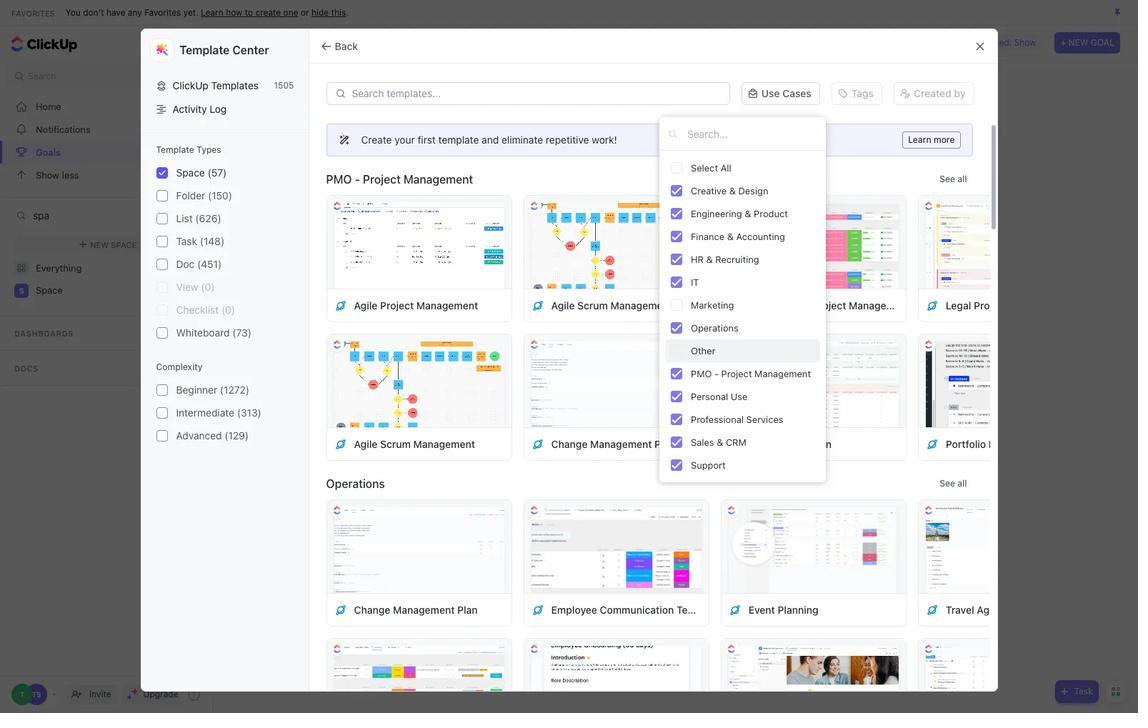 Task type: describe. For each thing, give the bounding box(es) containing it.
task for task (148)
[[176, 235, 197, 247]]

space for space
[[36, 285, 63, 296]]

all for pmo - project management
[[958, 174, 967, 184]]

portfolio management
[[946, 438, 1050, 450]]

⌘k
[[185, 71, 199, 81]]

this
[[331, 7, 346, 18]]

sales & crm button
[[665, 431, 820, 454]]

travel
[[946, 603, 974, 616]]

your goals are in folders above. you can also create goals outside of folders.
[[460, 402, 891, 417]]

goals down "to"
[[227, 35, 261, 50]]

1 vertical spatial change
[[354, 603, 390, 616]]

1 horizontal spatial new
[[1068, 37, 1089, 48]]

hide
[[311, 7, 329, 18]]

dashboards
[[14, 329, 73, 338]]

create for to
[[255, 7, 281, 18]]

Filter Lists, Docs, & Folders text field
[[33, 204, 189, 226]]

home for home
[[36, 100, 61, 112]]

(1272)
[[220, 384, 249, 396]]

project for agile
[[380, 299, 414, 311]]

notifications link
[[0, 118, 216, 141]]

you don't have any favorites yet. learn how to create one or hide this .
[[66, 7, 349, 18]]

& for finance
[[727, 230, 734, 242]]

select all button
[[665, 156, 820, 179]]

construction project management
[[749, 299, 911, 311]]

0 vertical spatial change
[[551, 438, 588, 450]]

activity
[[173, 103, 207, 115]]

(626)
[[195, 212, 221, 224]]

goals link
[[0, 141, 216, 164]]

work!
[[592, 134, 617, 146]]

beginner
[[176, 384, 217, 396]]

clickup
[[173, 79, 208, 91]]

0 horizontal spatial favorites
[[11, 8, 55, 18]]

agile for change
[[354, 438, 378, 450]]

eliminate
[[502, 134, 543, 146]]

pmo - project management button
[[665, 362, 820, 385]]

beginner (1272)
[[176, 384, 249, 396]]

more
[[934, 134, 955, 145]]

professional services button
[[665, 408, 820, 431]]

sidebar navigation
[[0, 26, 216, 713]]

space link
[[36, 279, 203, 302]]

+
[[1061, 37, 1066, 48]]

doc (451)
[[176, 258, 222, 270]]

of
[[834, 402, 846, 417]]

archived: show
[[974, 37, 1036, 48]]

finance
[[691, 230, 725, 242]]

folder
[[176, 189, 205, 202]]

1 vertical spatial operations
[[326, 477, 385, 490]]

see for pmo - project management
[[940, 174, 955, 184]]

doc
[[176, 258, 195, 270]]

1 horizontal spatial learn
[[908, 134, 931, 145]]

learn more link
[[903, 131, 961, 149]]

employee
[[551, 603, 597, 616]]

intermediate
[[176, 407, 234, 419]]

hide this link
[[311, 7, 346, 18]]

first
[[418, 134, 436, 146]]

project inside button
[[721, 368, 752, 379]]

other
[[691, 345, 716, 356]]

create for also
[[715, 402, 751, 417]]

employee communication template
[[551, 603, 720, 616]]

template types
[[156, 144, 221, 155]]

new space
[[90, 240, 137, 249]]

see for operations
[[940, 478, 955, 489]]

agile for agile
[[354, 299, 378, 311]]

home renovation
[[749, 438, 832, 450]]

whiteboard
[[176, 327, 230, 339]]

in
[[545, 402, 555, 417]]

it button
[[665, 271, 820, 294]]

product
[[754, 208, 788, 219]]

sales
[[691, 436, 714, 448]]

outside
[[789, 402, 831, 417]]

finance & accounting
[[691, 230, 785, 242]]

or
[[301, 7, 309, 18]]

personal use
[[691, 390, 748, 402]]

(451)
[[197, 258, 222, 270]]

view (0)
[[176, 281, 215, 293]]

clickup templates
[[173, 79, 259, 91]]

1 horizontal spatial you
[[641, 402, 662, 417]]

all for operations
[[958, 478, 967, 489]]

goals left are at bottom left
[[489, 402, 521, 417]]

& for creative
[[729, 185, 736, 196]]

0 horizontal spatial -
[[355, 173, 360, 186]]

templates
[[211, 79, 259, 91]]

one
[[283, 7, 298, 18]]

event planning
[[749, 603, 819, 616]]

view
[[176, 281, 198, 293]]

hr & recruiting button
[[665, 248, 820, 271]]

creative & design button
[[665, 179, 820, 202]]

0 vertical spatial scrum
[[577, 299, 608, 311]]

it
[[691, 276, 699, 288]]

all
[[721, 162, 731, 173]]

types
[[197, 144, 221, 155]]

other button
[[665, 339, 820, 362]]

select
[[691, 162, 718, 173]]

- inside button
[[715, 368, 719, 379]]

legal project management
[[946, 299, 1072, 311]]

0 vertical spatial change management plan
[[551, 438, 675, 450]]

(148)
[[200, 235, 224, 247]]

crm
[[726, 436, 747, 448]]

finance & accounting button
[[665, 225, 820, 248]]

communication
[[600, 603, 674, 616]]

how
[[226, 7, 242, 18]]

cases
[[783, 87, 812, 99]]

advanced (129)
[[176, 429, 249, 442]]

(57)
[[208, 167, 227, 179]]

Search templates... text field
[[352, 88, 722, 99]]

task (148)
[[176, 235, 224, 247]]

(150)
[[208, 189, 232, 202]]

less
[[62, 169, 79, 180]]

goals inside goals link
[[36, 146, 61, 158]]

0 vertical spatial plan
[[655, 438, 675, 450]]

whiteboard (73)
[[176, 327, 251, 339]]

marketing
[[691, 299, 734, 310]]

folders.
[[849, 402, 891, 417]]



Task type: vqa. For each thing, say whether or not it's contained in the screenshot.
team na﻿me text box
no



Task type: locate. For each thing, give the bounding box(es) containing it.
1 horizontal spatial scrum
[[577, 299, 608, 311]]

create
[[255, 7, 281, 18], [715, 402, 751, 417]]

space up folder
[[176, 167, 205, 179]]

0 horizontal spatial space
[[36, 285, 63, 296]]

all down portfolio
[[958, 478, 967, 489]]

hr & recruiting
[[691, 253, 759, 265]]

all
[[958, 174, 967, 184], [958, 478, 967, 489]]

space up everything link
[[111, 240, 137, 249]]

1 horizontal spatial space
[[111, 240, 137, 249]]

your
[[395, 134, 415, 146]]

0 vertical spatial use
[[762, 87, 780, 99]]

0 horizontal spatial new
[[90, 240, 109, 249]]

0 vertical spatial space
[[176, 167, 205, 179]]

favorites right any
[[144, 7, 181, 18]]

0 horizontal spatial operations
[[326, 477, 385, 490]]

task
[[176, 235, 197, 247], [1074, 686, 1093, 697]]

2 see all from the top
[[940, 478, 967, 489]]

1 vertical spatial pmo
[[691, 368, 712, 379]]

see all button for operations
[[934, 475, 973, 492]]

upgrade link
[[121, 684, 184, 705]]

1 all from the top
[[958, 174, 967, 184]]

template left types
[[156, 144, 194, 155]]

see all button down more
[[934, 171, 973, 188]]

& for hr
[[706, 253, 713, 265]]

0 horizontal spatial task
[[176, 235, 197, 247]]

1 horizontal spatial plan
[[655, 438, 675, 450]]

1 vertical spatial template
[[156, 144, 194, 155]]

0 horizontal spatial (0)
[[201, 281, 215, 293]]

clear search image
[[193, 210, 203, 220]]

1 see from the top
[[940, 174, 955, 184]]

1 horizontal spatial change management plan
[[551, 438, 675, 450]]

0 vertical spatial see all
[[940, 174, 967, 184]]

goals up "show less"
[[36, 146, 61, 158]]

(0) for checklist (0)
[[221, 304, 235, 316]]

& right hr
[[706, 253, 713, 265]]

operations inside button
[[691, 322, 739, 333]]

show less
[[36, 169, 79, 180]]

1 vertical spatial pmo - project management
[[691, 368, 811, 379]]

use left cases
[[762, 87, 780, 99]]

1 horizontal spatial use
[[762, 87, 780, 99]]

change management plan
[[551, 438, 675, 450], [354, 603, 478, 616]]

1 horizontal spatial pmo - project management
[[691, 368, 811, 379]]

travel agency
[[946, 603, 1012, 616]]

1 vertical spatial see all
[[940, 478, 967, 489]]

& left crm
[[717, 436, 723, 448]]

1 vertical spatial use
[[731, 390, 748, 402]]

creative
[[691, 185, 727, 196]]

& inside button
[[727, 230, 734, 242]]

scrum
[[577, 299, 608, 311], [380, 438, 411, 450]]

& inside button
[[729, 185, 736, 196]]

1 horizontal spatial change
[[551, 438, 588, 450]]

engineering & product button
[[665, 202, 820, 225]]

0 horizontal spatial learn
[[201, 7, 223, 18]]

1 vertical spatial see all button
[[934, 475, 973, 492]]

1 vertical spatial task
[[1074, 686, 1093, 697]]

upgrade
[[143, 689, 178, 700]]

+ new goal
[[1061, 37, 1115, 48]]

home inside sidebar navigation
[[36, 100, 61, 112]]

0 vertical spatial task
[[176, 235, 197, 247]]

1 horizontal spatial home
[[749, 438, 777, 450]]

back
[[335, 40, 358, 52]]

1 vertical spatial (0)
[[221, 304, 235, 316]]

new inside sidebar navigation
[[90, 240, 109, 249]]

planning
[[778, 603, 819, 616]]

& left 'product'
[[745, 208, 751, 219]]

home
[[36, 100, 61, 112], [749, 438, 777, 450]]

create
[[361, 134, 392, 146]]

space down everything
[[36, 285, 63, 296]]

1 horizontal spatial (0)
[[221, 304, 235, 316]]

show inside sidebar navigation
[[36, 169, 59, 180]]

new right +
[[1068, 37, 1089, 48]]

you left the can
[[641, 402, 662, 417]]

1 vertical spatial show
[[36, 169, 59, 180]]

2 see all button from the top
[[934, 475, 973, 492]]

1 vertical spatial see
[[940, 478, 955, 489]]

agency
[[977, 603, 1012, 616]]

see down portfolio
[[940, 478, 955, 489]]

2 vertical spatial space
[[36, 285, 63, 296]]

0 vertical spatial agile scrum management
[[551, 299, 672, 311]]

activity log
[[173, 103, 227, 115]]

pmo - project management inside button
[[691, 368, 811, 379]]

hr
[[691, 253, 704, 265]]

0 horizontal spatial you
[[66, 7, 81, 18]]

also
[[689, 402, 712, 417]]

2 horizontal spatial space
[[176, 167, 205, 179]]

0 horizontal spatial scrum
[[380, 438, 411, 450]]

agile project management
[[354, 299, 478, 311]]

1 vertical spatial create
[[715, 402, 751, 417]]

change
[[551, 438, 588, 450], [354, 603, 390, 616]]

0 horizontal spatial agile scrum management
[[354, 438, 475, 450]]

& for sales
[[717, 436, 723, 448]]

template
[[438, 134, 479, 146]]

1 vertical spatial agile scrum management
[[354, 438, 475, 450]]

1 see all button from the top
[[934, 171, 973, 188]]

intermediate (313)
[[176, 407, 261, 419]]

(0)
[[201, 281, 215, 293], [221, 304, 235, 316]]

1 vertical spatial you
[[641, 402, 662, 417]]

0 horizontal spatial create
[[255, 7, 281, 18]]

use cases
[[762, 87, 812, 99]]

you left don't
[[66, 7, 81, 18]]

template for template center
[[180, 44, 230, 56]]

1 horizontal spatial show
[[1014, 37, 1036, 48]]

space (57)
[[176, 167, 227, 179]]

pmo inside button
[[691, 368, 712, 379]]

accounting
[[736, 230, 785, 242]]

project for construction
[[813, 299, 846, 311]]

learn left more
[[908, 134, 931, 145]]

0 horizontal spatial change management plan
[[354, 603, 478, 616]]

1 see all from the top
[[940, 174, 967, 184]]

template center
[[180, 44, 269, 56]]

favorites left don't
[[11, 8, 55, 18]]

engineering
[[691, 208, 742, 219]]

1 vertical spatial scrum
[[380, 438, 411, 450]]

sales & crm
[[691, 436, 747, 448]]

marketing button
[[665, 294, 820, 317]]

support
[[691, 459, 726, 471]]

1 vertical spatial plan
[[457, 603, 478, 616]]

1 horizontal spatial -
[[715, 368, 719, 379]]

list (626)
[[176, 212, 221, 224]]

& for engineering
[[745, 208, 751, 219]]

0 vertical spatial you
[[66, 7, 81, 18]]

1505
[[274, 80, 294, 91]]

and
[[482, 134, 499, 146]]

0 vertical spatial template
[[180, 44, 230, 56]]

0 vertical spatial all
[[958, 174, 967, 184]]

1 horizontal spatial pmo
[[691, 368, 712, 379]]

2 vertical spatial template
[[677, 603, 720, 616]]

see all button down portfolio
[[934, 475, 973, 492]]

archived:
[[974, 37, 1012, 48]]

services
[[746, 413, 783, 425]]

0 horizontal spatial change
[[354, 603, 390, 616]]

design
[[738, 185, 768, 196]]

0 vertical spatial see
[[940, 174, 955, 184]]

use down the pmo - project management button on the bottom of page
[[731, 390, 748, 402]]

Search... text field
[[687, 123, 819, 144]]

1 vertical spatial home
[[749, 438, 777, 450]]

0 vertical spatial learn
[[201, 7, 223, 18]]

show left less
[[36, 169, 59, 180]]

0 vertical spatial pmo - project management
[[326, 173, 473, 186]]

(129)
[[225, 429, 249, 442]]

personal use button
[[665, 385, 820, 408]]

1 vertical spatial space
[[111, 240, 137, 249]]

template right communication
[[677, 603, 720, 616]]

0 horizontal spatial use
[[731, 390, 748, 402]]

support button
[[665, 454, 820, 477]]

checklist (0)
[[176, 304, 235, 316]]

notifications
[[36, 123, 90, 135]]

0 vertical spatial -
[[355, 173, 360, 186]]

to
[[245, 7, 253, 18]]

see all button for pmo - project management
[[934, 171, 973, 188]]

2 see from the top
[[940, 478, 955, 489]]

0 vertical spatial pmo
[[326, 173, 352, 186]]

construction
[[749, 299, 810, 311]]

management inside button
[[755, 368, 811, 379]]

& left design
[[729, 185, 736, 196]]

home for home renovation
[[749, 438, 777, 450]]

-
[[355, 173, 360, 186], [715, 368, 719, 379]]

operations
[[691, 322, 739, 333], [326, 477, 385, 490]]

1 horizontal spatial favorites
[[144, 7, 181, 18]]

0 horizontal spatial show
[[36, 169, 59, 180]]

activity log button
[[150, 97, 300, 121]]

project for legal
[[974, 299, 1008, 311]]

use cases button
[[736, 81, 826, 106]]

pmo - project management down the 'other' button
[[691, 368, 811, 379]]

see all for operations
[[940, 478, 967, 489]]

center
[[232, 44, 269, 56]]

0 vertical spatial home
[[36, 100, 61, 112]]

(0) right view
[[201, 281, 215, 293]]

project
[[363, 173, 401, 186], [380, 299, 414, 311], [813, 299, 846, 311], [974, 299, 1008, 311], [721, 368, 752, 379]]

repetitive
[[546, 134, 589, 146]]

see all down portfolio
[[940, 478, 967, 489]]

home down services on the right of the page
[[749, 438, 777, 450]]

0 vertical spatial see all button
[[934, 171, 973, 188]]

1 horizontal spatial agile scrum management
[[551, 299, 672, 311]]

all down learn more link at the right
[[958, 174, 967, 184]]

template for template types
[[156, 144, 194, 155]]

new up everything link
[[90, 240, 109, 249]]

& inside "button"
[[717, 436, 723, 448]]

1 horizontal spatial task
[[1074, 686, 1093, 697]]

show right archived:
[[1014, 37, 1036, 48]]

don't
[[83, 7, 104, 18]]

1 vertical spatial -
[[715, 368, 719, 379]]

have
[[106, 7, 125, 18]]

& right finance
[[727, 230, 734, 242]]

goal
[[1091, 37, 1115, 48]]

1 vertical spatial new
[[90, 240, 109, 249]]

2 all from the top
[[958, 478, 967, 489]]

0 horizontal spatial home
[[36, 100, 61, 112]]

see
[[940, 174, 955, 184], [940, 478, 955, 489]]

home up notifications
[[36, 100, 61, 112]]

1 horizontal spatial operations
[[691, 322, 739, 333]]

everything link
[[0, 257, 216, 279]]

log
[[210, 103, 227, 115]]

1 vertical spatial learn
[[908, 134, 931, 145]]

space for space (57)
[[176, 167, 205, 179]]

(0) for view (0)
[[201, 281, 215, 293]]

0 horizontal spatial pmo - project management
[[326, 173, 473, 186]]

see all down more
[[940, 174, 967, 184]]

0 horizontal spatial pmo
[[326, 173, 352, 186]]

professional services
[[691, 413, 783, 425]]

pmo - project management down your
[[326, 173, 473, 186]]

pmo
[[326, 173, 352, 186], [691, 368, 712, 379]]

0 vertical spatial (0)
[[201, 281, 215, 293]]

learn right yet.
[[201, 7, 223, 18]]

see down more
[[940, 174, 955, 184]]

1 vertical spatial change management plan
[[354, 603, 478, 616]]

are
[[524, 402, 542, 417]]

template up ⌘k
[[180, 44, 230, 56]]

0 horizontal spatial plan
[[457, 603, 478, 616]]

invite
[[89, 689, 111, 700]]

1 vertical spatial all
[[958, 478, 967, 489]]

.
[[346, 7, 349, 18]]

see all for pmo - project management
[[940, 174, 967, 184]]

0 vertical spatial show
[[1014, 37, 1036, 48]]

goals up home renovation
[[754, 402, 786, 417]]

(0) up (73)
[[221, 304, 235, 316]]

use inside button
[[731, 390, 748, 402]]

task for task
[[1074, 686, 1093, 697]]

see all button
[[934, 171, 973, 188], [934, 475, 973, 492]]

use inside button
[[762, 87, 780, 99]]

1 horizontal spatial create
[[715, 402, 751, 417]]

0 vertical spatial operations
[[691, 322, 739, 333]]

0 vertical spatial new
[[1068, 37, 1089, 48]]

0 vertical spatial create
[[255, 7, 281, 18]]

any
[[128, 7, 142, 18]]



